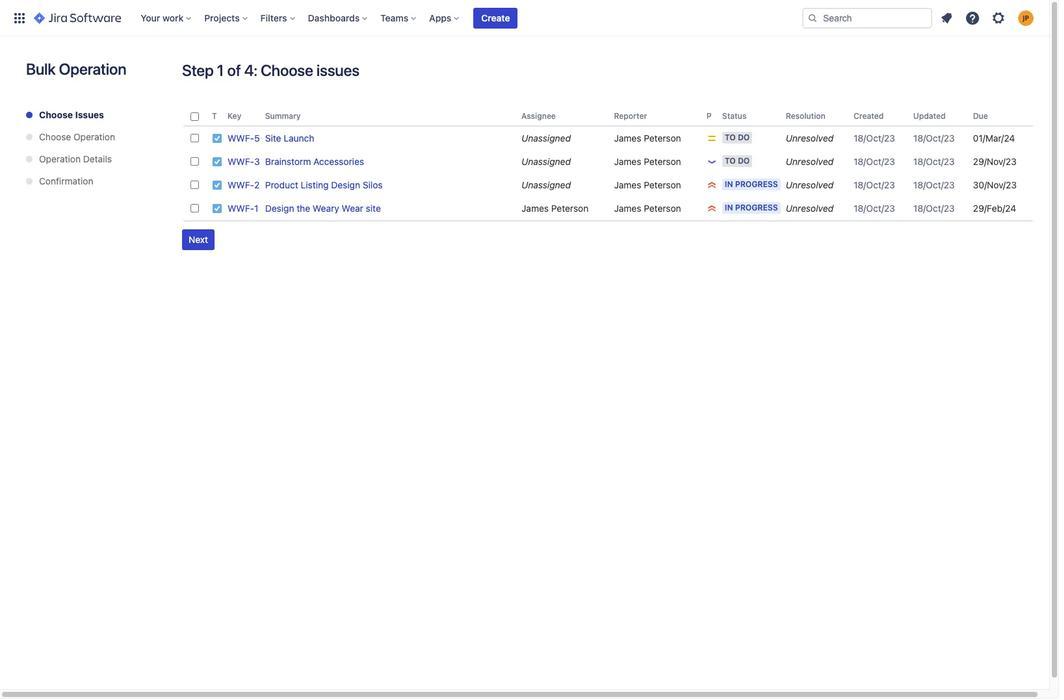 Task type: locate. For each thing, give the bounding box(es) containing it.
filters button
[[257, 7, 300, 28]]

0 vertical spatial task image
[[212, 133, 222, 144]]

None checkbox
[[191, 113, 199, 121], [191, 157, 199, 166], [191, 181, 199, 189], [191, 204, 199, 213], [191, 113, 199, 121], [191, 157, 199, 166], [191, 181, 199, 189], [191, 204, 199, 213]]

1 vertical spatial task image
[[212, 204, 222, 214]]

1 unresolved from the top
[[786, 133, 834, 144]]

updated
[[914, 111, 946, 121]]

task image for wwf-2
[[212, 180, 222, 191]]

to right medium icon
[[725, 133, 736, 142]]

design down accessories
[[331, 180, 360, 191]]

operation up confirmation
[[39, 154, 81, 165]]

design the weary wear site
[[265, 203, 381, 214]]

peterson for wwf-2 product listing design silos
[[644, 180, 681, 191]]

0 vertical spatial in progress
[[725, 180, 778, 189]]

accessories
[[314, 156, 364, 167]]

2 unassigned from the top
[[522, 156, 571, 167]]

1 vertical spatial operation
[[74, 131, 115, 142]]

2 vertical spatial unassigned
[[522, 180, 571, 191]]

design the weary wear site link
[[265, 203, 381, 214]]

notifications image
[[939, 10, 955, 26]]

banner
[[0, 0, 1050, 36]]

3 unassigned from the top
[[522, 180, 571, 191]]

do
[[738, 133, 750, 142], [738, 156, 750, 166]]

1 to from the top
[[725, 133, 736, 142]]

wwf-5 link
[[228, 133, 260, 144]]

do for 29/nov/23
[[738, 156, 750, 166]]

1 vertical spatial highest image
[[707, 204, 717, 214]]

wwf-3 link
[[228, 156, 260, 167]]

1 down the 2
[[254, 203, 259, 214]]

site
[[366, 203, 381, 214]]

operation up 'issues'
[[59, 60, 126, 78]]

1 progress from the top
[[736, 180, 778, 189]]

jira software image
[[34, 10, 121, 26], [34, 10, 121, 26]]

settings image
[[991, 10, 1007, 26]]

james peterson
[[614, 133, 681, 144], [614, 156, 681, 167], [614, 180, 681, 191], [522, 203, 589, 214], [614, 203, 681, 214]]

operation
[[59, 60, 126, 78], [74, 131, 115, 142], [39, 154, 81, 165]]

0 vertical spatial to do
[[725, 133, 750, 142]]

1 vertical spatial progress
[[736, 203, 778, 213]]

highest image for 29/feb/24
[[707, 204, 717, 214]]

None checkbox
[[191, 134, 199, 142]]

p
[[707, 111, 712, 121]]

0 vertical spatial unassigned
[[522, 133, 571, 144]]

wwf- down key
[[228, 133, 254, 144]]

task image left wwf-3 link
[[212, 157, 222, 167]]

1 task image from the top
[[212, 133, 222, 144]]

unresolved for 30/nov/23
[[786, 180, 834, 191]]

to do for 01/mar/24
[[725, 133, 750, 142]]

your
[[141, 12, 160, 23]]

james peterson for wwf-2 product listing design silos
[[614, 180, 681, 191]]

to for 01/mar/24
[[725, 133, 736, 142]]

wwf- for wwf-3
[[228, 156, 254, 167]]

do down status
[[738, 133, 750, 142]]

1 vertical spatial in
[[725, 203, 733, 213]]

Search field
[[803, 7, 933, 28]]

wwf-
[[228, 133, 254, 144], [228, 156, 254, 167], [228, 180, 254, 191], [228, 203, 254, 214]]

2 in progress from the top
[[725, 203, 778, 213]]

projects button
[[200, 7, 253, 28]]

1 do from the top
[[738, 133, 750, 142]]

task image
[[212, 180, 222, 191], [212, 204, 222, 214]]

reporter
[[614, 111, 647, 121]]

choose down choose issues
[[39, 131, 71, 142]]

1 in from the top
[[725, 180, 733, 189]]

2 highest image from the top
[[707, 204, 717, 214]]

1 in progress from the top
[[725, 180, 778, 189]]

0 vertical spatial progress
[[736, 180, 778, 189]]

created
[[854, 111, 884, 121]]

1 vertical spatial design
[[265, 203, 294, 214]]

2 in from the top
[[725, 203, 733, 213]]

task image down t
[[212, 133, 222, 144]]

0 vertical spatial in
[[725, 180, 733, 189]]

2 vertical spatial choose
[[39, 131, 71, 142]]

to right low icon at the top
[[725, 156, 736, 166]]

to do
[[725, 133, 750, 142], [725, 156, 750, 166]]

design down product on the top of the page
[[265, 203, 294, 214]]

2 to from the top
[[725, 156, 736, 166]]

medium image
[[707, 133, 717, 144]]

primary element
[[8, 0, 803, 36]]

key
[[228, 111, 241, 121]]

wwf- for wwf-2
[[228, 180, 254, 191]]

progress for 29/feb/24
[[736, 203, 778, 213]]

james peterson link
[[614, 133, 681, 144], [614, 156, 681, 167], [614, 180, 681, 191], [522, 203, 589, 214], [614, 203, 681, 214]]

summary
[[265, 111, 301, 121]]

1 to do from the top
[[725, 133, 750, 142]]

1 highest image from the top
[[707, 180, 717, 191]]

1 horizontal spatial 1
[[254, 203, 259, 214]]

design
[[331, 180, 360, 191], [265, 203, 294, 214]]

james peterson for wwf-3 brainstorm accessories
[[614, 156, 681, 167]]

1 wwf- from the top
[[228, 133, 254, 144]]

the
[[297, 203, 310, 214]]

choose for choose issues
[[39, 109, 73, 120]]

help image
[[965, 10, 981, 26]]

None submit
[[182, 230, 215, 250]]

highest image
[[707, 180, 717, 191], [707, 204, 717, 214]]

1 vertical spatial in progress
[[725, 203, 778, 213]]

2 task image from the top
[[212, 157, 222, 167]]

1 vertical spatial do
[[738, 156, 750, 166]]

james for wwf-3 brainstorm accessories
[[614, 156, 642, 167]]

0 vertical spatial highest image
[[707, 180, 717, 191]]

0 vertical spatial do
[[738, 133, 750, 142]]

wwf-2 link
[[228, 180, 260, 191]]

operation up details
[[74, 131, 115, 142]]

progress
[[736, 180, 778, 189], [736, 203, 778, 213]]

unresolved
[[786, 133, 834, 144], [786, 156, 834, 167], [786, 180, 834, 191], [786, 203, 834, 214]]

create button
[[474, 7, 518, 28]]

to do right low icon at the top
[[725, 156, 750, 166]]

wwf-1
[[228, 203, 259, 214]]

appswitcher icon image
[[12, 10, 27, 26]]

1 vertical spatial unassigned
[[522, 156, 571, 167]]

1 vertical spatial to
[[725, 156, 736, 166]]

3 wwf- from the top
[[228, 180, 254, 191]]

0 horizontal spatial design
[[265, 203, 294, 214]]

3
[[254, 156, 260, 167]]

0 vertical spatial design
[[331, 180, 360, 191]]

launch
[[284, 133, 314, 144]]

task image for wwf-5 site launch
[[212, 133, 222, 144]]

0 horizontal spatial 1
[[217, 61, 224, 79]]

4 unresolved from the top
[[786, 203, 834, 214]]

issues
[[75, 109, 104, 120]]

1 left the of on the top left of page
[[217, 61, 224, 79]]

1 vertical spatial task image
[[212, 157, 222, 167]]

projects
[[204, 12, 240, 23]]

choose up choose operation
[[39, 109, 73, 120]]

unassigned
[[522, 133, 571, 144], [522, 156, 571, 167], [522, 180, 571, 191]]

2 do from the top
[[738, 156, 750, 166]]

1 vertical spatial to do
[[725, 156, 750, 166]]

to
[[725, 133, 736, 142], [725, 156, 736, 166]]

task image
[[212, 133, 222, 144], [212, 157, 222, 167]]

2 task image from the top
[[212, 204, 222, 214]]

listing
[[301, 180, 329, 191]]

0 vertical spatial task image
[[212, 180, 222, 191]]

1
[[217, 61, 224, 79], [254, 203, 259, 214]]

wwf-3 brainstorm accessories
[[228, 156, 364, 167]]

your profile and settings image
[[1019, 10, 1034, 26]]

peterson
[[644, 133, 681, 144], [644, 156, 681, 167], [644, 180, 681, 191], [552, 203, 589, 214], [644, 203, 681, 214]]

1 task image from the top
[[212, 180, 222, 191]]

1 vertical spatial choose
[[39, 109, 73, 120]]

james
[[614, 133, 642, 144], [614, 156, 642, 167], [614, 180, 642, 191], [522, 203, 549, 214], [614, 203, 642, 214]]

assignee
[[522, 111, 556, 121]]

0 vertical spatial operation
[[59, 60, 126, 78]]

unassigned for wwf-5 site launch
[[522, 133, 571, 144]]

29/nov/23
[[974, 156, 1017, 167]]

1 vertical spatial 1
[[254, 203, 259, 214]]

1 unassigned from the top
[[522, 133, 571, 144]]

2 wwf- from the top
[[228, 156, 254, 167]]

wwf- down wwf-2 link
[[228, 203, 254, 214]]

apps
[[429, 12, 452, 23]]

james for wwf-2 product listing design silos
[[614, 180, 642, 191]]

3 unresolved from the top
[[786, 180, 834, 191]]

operation for choose operation
[[74, 131, 115, 142]]

wear
[[342, 203, 364, 214]]

do right low icon at the top
[[738, 156, 750, 166]]

0 vertical spatial 1
[[217, 61, 224, 79]]

wwf- up wwf-1 link
[[228, 180, 254, 191]]

0 vertical spatial to
[[725, 133, 736, 142]]

unresolved for 29/feb/24
[[786, 203, 834, 214]]

2 unresolved from the top
[[786, 156, 834, 167]]

peterson for wwf-3 brainstorm accessories
[[644, 156, 681, 167]]

low image
[[707, 157, 717, 167]]

operation details
[[39, 154, 112, 165]]

4:
[[244, 61, 258, 79]]

james for wwf-5 site launch
[[614, 133, 642, 144]]

to for 29/nov/23
[[725, 156, 736, 166]]

task image for wwf-3 brainstorm accessories
[[212, 157, 222, 167]]

choose right 4: at the top left
[[261, 61, 313, 79]]

2 to do from the top
[[725, 156, 750, 166]]

wwf-1 link
[[228, 203, 259, 214]]

choose
[[261, 61, 313, 79], [39, 109, 73, 120], [39, 131, 71, 142]]

in progress
[[725, 180, 778, 189], [725, 203, 778, 213]]

site launch link
[[265, 133, 314, 144]]

wwf- up wwf-2 link
[[228, 156, 254, 167]]

29/feb/24
[[974, 203, 1017, 214]]

task image left wwf-2 link
[[212, 180, 222, 191]]

2 progress from the top
[[736, 203, 778, 213]]

in
[[725, 180, 733, 189], [725, 203, 733, 213]]

step 1 of 4: choose issues
[[182, 61, 360, 79]]

task image left wwf-1 link
[[212, 204, 222, 214]]

search image
[[808, 13, 818, 23]]

to do down status
[[725, 133, 750, 142]]

filters
[[261, 12, 287, 23]]

1 horizontal spatial design
[[331, 180, 360, 191]]

details
[[83, 154, 112, 165]]

18/oct/23
[[854, 133, 896, 144], [914, 133, 955, 144], [854, 156, 896, 167], [914, 156, 955, 167], [854, 180, 896, 191], [914, 180, 955, 191], [854, 203, 896, 214], [914, 203, 955, 214]]



Task type: describe. For each thing, give the bounding box(es) containing it.
weary
[[313, 203, 339, 214]]

issues
[[317, 61, 360, 79]]

t
[[212, 111, 217, 121]]

product
[[265, 180, 298, 191]]

choose for choose operation
[[39, 131, 71, 142]]

4 wwf- from the top
[[228, 203, 254, 214]]

wwf-5 site launch
[[228, 133, 314, 144]]

brainstorm
[[265, 156, 311, 167]]

5
[[254, 133, 260, 144]]

your work button
[[137, 7, 197, 28]]

unresolved for 29/nov/23
[[786, 156, 834, 167]]

wwf- for wwf-5
[[228, 133, 254, 144]]

01/mar/24
[[974, 133, 1016, 144]]

due
[[974, 111, 988, 121]]

1 for step
[[217, 61, 224, 79]]

confirmation
[[39, 176, 93, 187]]

2
[[254, 180, 260, 191]]

your work
[[141, 12, 184, 23]]

teams button
[[377, 7, 422, 28]]

to do for 29/nov/23
[[725, 156, 750, 166]]

2 vertical spatial operation
[[39, 154, 81, 165]]

in for 29/feb/24
[[725, 203, 733, 213]]

in progress for 29/feb/24
[[725, 203, 778, 213]]

in progress for 30/nov/23
[[725, 180, 778, 189]]

1 for wwf-
[[254, 203, 259, 214]]

progress for 30/nov/23
[[736, 180, 778, 189]]

james peterson link for wwf-2 product listing design silos
[[614, 180, 681, 191]]

silos
[[363, 180, 383, 191]]

task image for wwf-1
[[212, 204, 222, 214]]

create
[[482, 12, 510, 23]]

dashboards button
[[304, 7, 373, 28]]

teams
[[381, 12, 409, 23]]

site
[[265, 133, 281, 144]]

apps button
[[426, 7, 465, 28]]

resolution
[[786, 111, 826, 121]]

product listing design silos link
[[265, 180, 383, 191]]

choose issues
[[39, 109, 104, 120]]

wwf-2 product listing design silos
[[228, 180, 383, 191]]

dashboards
[[308, 12, 360, 23]]

bulk operation
[[26, 60, 126, 78]]

30/nov/23
[[974, 180, 1017, 191]]

status
[[723, 111, 747, 121]]

work
[[163, 12, 184, 23]]

james peterson for wwf-5 site launch
[[614, 133, 681, 144]]

0 vertical spatial choose
[[261, 61, 313, 79]]

bulk
[[26, 60, 56, 78]]

of
[[227, 61, 241, 79]]

do for 01/mar/24
[[738, 133, 750, 142]]

james peterson link for wwf-3 brainstorm accessories
[[614, 156, 681, 167]]

brainstorm accessories link
[[265, 156, 364, 167]]

unresolved for 01/mar/24
[[786, 133, 834, 144]]

step
[[182, 61, 214, 79]]

choose operation
[[39, 131, 115, 142]]

james peterson link for wwf-5 site launch
[[614, 133, 681, 144]]

banner containing your work
[[0, 0, 1050, 36]]

unassigned for wwf-3 brainstorm accessories
[[522, 156, 571, 167]]

in for 30/nov/23
[[725, 180, 733, 189]]

highest image for 30/nov/23
[[707, 180, 717, 191]]

operation for bulk operation
[[59, 60, 126, 78]]

peterson for wwf-5 site launch
[[644, 133, 681, 144]]

unassigned for wwf-2 product listing design silos
[[522, 180, 571, 191]]



Task type: vqa. For each thing, say whether or not it's contained in the screenshot.


